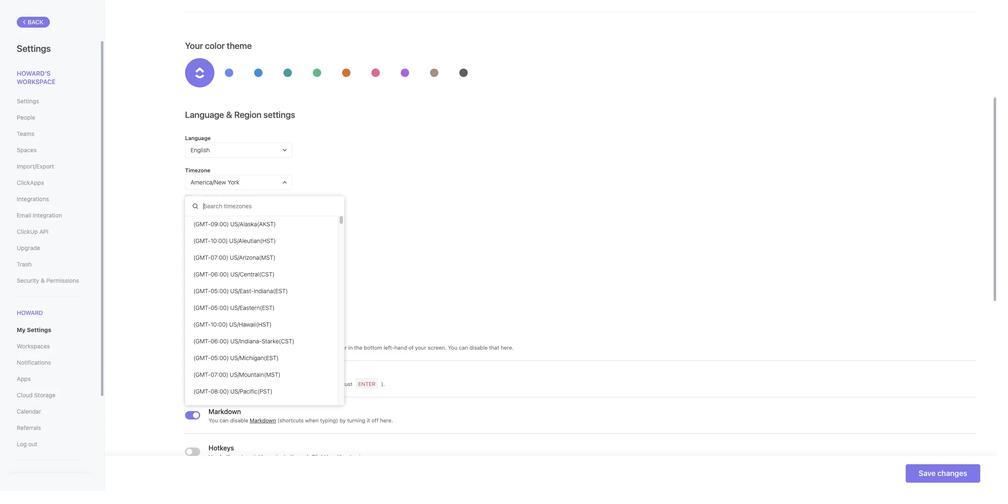 Task type: vqa. For each thing, say whether or not it's contained in the screenshot.
Generate
no



Task type: locate. For each thing, give the bounding box(es) containing it.
to up (pst)
[[266, 381, 271, 388]]

markdown
[[209, 408, 241, 416], [250, 418, 276, 424]]

12
[[229, 251, 235, 258]]

dd/mm/yyyy
[[241, 279, 274, 286]]

05:00) up (gmt-10:00) us/hawaii (hst)
[[211, 305, 229, 312]]

1 vertical spatial &
[[41, 277, 45, 284]]

left-
[[384, 345, 394, 351]]

workspaces link
[[17, 340, 83, 354]]

america/new york button
[[185, 175, 292, 190]]

2 05:00) from the top
[[211, 305, 229, 312]]

clickup
[[17, 228, 38, 235], [312, 454, 331, 461]]

0 vertical spatial language
[[185, 110, 224, 120]]

integration
[[33, 212, 62, 219]]

0 vertical spatial markdown
[[209, 408, 241, 416]]

10:00) for us/aleutian
[[211, 238, 228, 245]]

comments down 'enter'
[[287, 381, 313, 388]]

cloud storage
[[17, 392, 55, 399]]

settings up people
[[17, 98, 39, 105]]

0 vertical spatial the
[[206, 211, 215, 218]]

settings up workspaces
[[27, 327, 51, 334]]

off
[[372, 418, 379, 424]]

markdown down the 08:00)
[[209, 408, 241, 416]]

(hst)
[[260, 238, 276, 245], [256, 321, 272, 328]]

1 horizontal spatial comments
[[287, 381, 313, 388]]

1 vertical spatial 05:00)
[[211, 305, 229, 312]]

(gmt- for (gmt-10:00) us/aleutian
[[193, 238, 211, 245]]

0 vertical spatial timezone
[[185, 167, 210, 174]]

to left "quickly"
[[241, 454, 246, 461]]

1 06:00) from the top
[[211, 271, 229, 278]]

(hst) down (akst)
[[260, 238, 276, 245]]

us/hawaii
[[229, 321, 256, 328]]

0 horizontal spatial hour
[[202, 251, 214, 258]]

can right 'screen.'
[[459, 345, 468, 351]]

1 vertical spatial disable
[[230, 418, 248, 424]]

clickapps link
[[17, 176, 83, 190]]

of inside don't post comments with 'enter' cmd + enter to send comments (instead of just enter ).
[[337, 381, 342, 388]]

2 07:00) from the top
[[211, 372, 228, 379]]

timezone
[[185, 167, 210, 174], [226, 195, 249, 201]]

0 vertical spatial 07:00)
[[211, 254, 228, 261]]

1 horizontal spatial disable
[[470, 345, 488, 351]]

(gmt-05:00) us/east-indiana (est)
[[193, 288, 288, 295]]

changes inside button
[[938, 469, 967, 478]]

(est) down actions,
[[264, 355, 279, 362]]

1 vertical spatial comments
[[287, 381, 313, 388]]

hotkeys
[[209, 445, 234, 452]]

06:00) for us/indiana-
[[211, 338, 229, 345]]

howard's
[[17, 70, 51, 77]]

timezone up america/new
[[185, 167, 210, 174]]

changes
[[250, 195, 270, 201], [938, 469, 967, 478]]

(est)
[[273, 288, 288, 295], [260, 305, 275, 312], [264, 355, 279, 362]]

trash link
[[17, 258, 83, 272]]

(cst) right actions,
[[279, 338, 294, 345]]

(mst) up send
[[264, 372, 280, 379]]

security & permissions link
[[17, 274, 83, 288]]

0 horizontal spatial to
[[241, 454, 246, 461]]

0 vertical spatial (mst)
[[259, 254, 276, 261]]

07:00) for us/arizona
[[211, 254, 228, 261]]

(pst)
[[257, 388, 272, 395]]

america/new york
[[191, 179, 239, 186]]

1 horizontal spatial to
[[266, 381, 271, 388]]

&
[[226, 110, 232, 120], [41, 277, 45, 284]]

2 (gmt- from the top
[[193, 238, 211, 245]]

(gmt-05:00) us/michigan (est)
[[193, 355, 279, 362]]

4 (gmt- from the top
[[193, 271, 211, 278]]

format up 'mm/dd/yyyy'
[[199, 267, 216, 274]]

(gmt-07:00) us/mountain (mst)
[[193, 372, 280, 379]]

& right the security
[[41, 277, 45, 284]]

0 horizontal spatial enter
[[243, 381, 260, 388]]

(mst) for (gmt-07:00) us/mountain (mst)
[[264, 372, 280, 379]]

changes up week
[[250, 195, 270, 201]]

spaces link
[[17, 143, 83, 157]]

screen.
[[428, 345, 447, 351]]

you
[[448, 345, 457, 351], [209, 418, 218, 424]]

(cst) up dd/mm/yyyy
[[259, 271, 275, 278]]

0 horizontal spatial &
[[41, 277, 45, 284]]

(instead
[[315, 381, 335, 388]]

1 vertical spatial changes
[[938, 469, 967, 478]]

0 vertical spatial 05:00)
[[211, 288, 229, 295]]

comments
[[243, 372, 276, 379], [287, 381, 313, 388]]

hour right the 12 in the left of the page
[[237, 251, 249, 258]]

workspace
[[17, 78, 55, 85]]

1 05:00) from the top
[[211, 288, 229, 295]]

the up "09:00)"
[[206, 211, 215, 218]]

format up 24 hour
[[199, 239, 217, 246]]

1 vertical spatial timezone
[[226, 195, 249, 201]]

1 vertical spatial format
[[199, 267, 216, 274]]

time format
[[185, 239, 217, 246]]

0 horizontal spatial disable
[[230, 418, 248, 424]]

0 vertical spatial format
[[199, 239, 217, 246]]

0 vertical spatial &
[[226, 110, 232, 120]]

just
[[343, 381, 352, 388]]

(est) down indiana
[[260, 305, 275, 312]]

0 vertical spatial you
[[448, 345, 457, 351]]

here. right off
[[380, 418, 393, 424]]

1 vertical spatial 10:00)
[[211, 321, 228, 328]]

1 (gmt- from the top
[[193, 221, 211, 228]]

start of the calendar week
[[185, 211, 254, 218]]

clickup api link
[[17, 225, 83, 239]]

0 vertical spatial here.
[[501, 345, 514, 351]]

my settings link
[[17, 323, 83, 338]]

1 horizontal spatial changes
[[938, 469, 967, 478]]

07:00) left the 12 in the left of the page
[[211, 254, 228, 261]]

permissions
[[46, 277, 79, 284]]

1 vertical spatial (hst)
[[256, 321, 272, 328]]

using
[[353, 454, 367, 461]]

0 horizontal spatial can
[[219, 418, 229, 424]]

0 horizontal spatial the
[[206, 211, 215, 218]]

typing)
[[320, 418, 338, 424]]

settings element
[[0, 0, 105, 492]]

may
[[317, 345, 328, 351]]

0 vertical spatial clickup
[[17, 228, 38, 235]]

upgrade
[[17, 245, 40, 252]]

7 (gmt- from the top
[[193, 321, 211, 328]]

hotkeys use hotkeys to quickly navigate through clickup without using your mouse.
[[209, 445, 400, 461]]

can inside markdown you can disable markdown (shortcuts when typing) by turning it off here.
[[219, 418, 229, 424]]

& for permissions
[[41, 277, 45, 284]]

comments up (pst)
[[243, 372, 276, 379]]

1 vertical spatial your
[[368, 454, 380, 461]]

06:00) left toast at the left bottom
[[211, 338, 229, 345]]

8 (gmt- from the top
[[193, 338, 211, 345]]

6 (gmt- from the top
[[193, 305, 211, 312]]

color
[[205, 41, 225, 51]]

format
[[199, 239, 217, 246], [199, 267, 216, 274]]

2 vertical spatial settings
[[27, 327, 51, 334]]

1 vertical spatial (est)
[[260, 305, 275, 312]]

0 vertical spatial disable
[[470, 345, 488, 351]]

11:00)
[[211, 405, 227, 412]]

when
[[209, 345, 223, 351]]

1 horizontal spatial markdown
[[250, 418, 276, 424]]

(hst) for (gmt-10:00) us/aleutian (hst)
[[260, 238, 276, 245]]

format for 24 hour
[[199, 239, 217, 246]]

timezone down america/new york dropdown button
[[226, 195, 249, 201]]

when
[[305, 418, 319, 424]]

can down "(gmt-11:00) us/samoa"
[[219, 418, 229, 424]]

1 horizontal spatial your
[[415, 345, 426, 351]]

1 07:00) from the top
[[211, 254, 228, 261]]

you down 11:00) at the left bottom
[[209, 418, 218, 424]]

1 vertical spatial 06:00)
[[211, 338, 229, 345]]

language for language
[[185, 135, 211, 142]]

05:00) for us/east-
[[211, 288, 229, 295]]

your left 'screen.'
[[415, 345, 426, 351]]

1 vertical spatial clickup
[[312, 454, 331, 461]]

1 vertical spatial language
[[185, 135, 211, 142]]

(gmt- for (gmt-09:00) us/alaska
[[193, 221, 211, 228]]

markdown down us/samoa
[[250, 418, 276, 424]]

0 horizontal spatial your
[[368, 454, 380, 461]]

(gmt- for (gmt-05:00) us/east-indiana
[[193, 288, 211, 295]]

5 (gmt- from the top
[[193, 288, 211, 295]]

1 vertical spatial (mst)
[[264, 372, 280, 379]]

calendar
[[216, 211, 239, 218]]

us/arizona
[[230, 254, 259, 261]]

hour right 24
[[202, 251, 214, 258]]

1 vertical spatial (cst)
[[279, 338, 294, 345]]

& left region
[[226, 110, 232, 120]]

05:00) down when
[[211, 355, 229, 362]]

0 vertical spatial comments
[[243, 372, 276, 379]]

people
[[17, 114, 35, 121]]

of left just
[[337, 381, 342, 388]]

by
[[340, 418, 346, 424]]

preferences
[[185, 308, 232, 318]]

1 vertical spatial markdown
[[250, 418, 276, 424]]

1 vertical spatial settings
[[17, 98, 39, 105]]

1 vertical spatial here.
[[380, 418, 393, 424]]

11 (gmt- from the top
[[193, 388, 211, 395]]

05:00) down 'mm/dd/yyyy'
[[211, 288, 229, 295]]

2 10:00) from the top
[[211, 321, 228, 328]]

1 horizontal spatial enter
[[358, 381, 376, 388]]

you right 'screen.'
[[448, 345, 457, 351]]

1 vertical spatial you
[[209, 418, 218, 424]]

the right in
[[354, 345, 362, 351]]

07:00) up cmd
[[211, 372, 228, 379]]

1 vertical spatial can
[[219, 418, 229, 424]]

toast
[[276, 345, 289, 351]]

the
[[206, 211, 215, 218], [354, 345, 362, 351]]

send
[[273, 381, 285, 388]]

(est) down dd/mm/yyyy
[[273, 288, 288, 295]]

1 horizontal spatial hour
[[237, 251, 249, 258]]

3 05:00) from the top
[[211, 355, 229, 362]]

us/alaska
[[230, 221, 257, 228]]

to
[[266, 381, 271, 388], [241, 454, 246, 461]]

2 vertical spatial (est)
[[264, 355, 279, 362]]

changes right save
[[938, 469, 967, 478]]

2 language from the top
[[185, 135, 211, 142]]

& inside settings element
[[41, 277, 45, 284]]

2 06:00) from the top
[[211, 338, 229, 345]]

0 vertical spatial 10:00)
[[211, 238, 228, 245]]

upgrade link
[[17, 241, 83, 255]]

(hst) up message
[[256, 321, 272, 328]]

1 language from the top
[[185, 110, 224, 120]]

(gmt-05:00) us/eastern (est)
[[193, 305, 275, 312]]

clickup up upgrade
[[17, 228, 38, 235]]

10:00) down "09:00)"
[[211, 238, 228, 245]]

(hst) for (gmt-10:00) us/hawaii (hst)
[[256, 321, 272, 328]]

0 vertical spatial your
[[415, 345, 426, 351]]

enter down the "us/mountain"
[[243, 381, 260, 388]]

2 hour from the left
[[237, 251, 249, 258]]

0 horizontal spatial changes
[[250, 195, 270, 201]]

date format
[[185, 267, 216, 274]]

1 vertical spatial 07:00)
[[211, 372, 228, 379]]

appear
[[329, 345, 347, 351]]

you inside markdown you can disable markdown (shortcuts when typing) by turning it off here.
[[209, 418, 218, 424]]

0 horizontal spatial here.
[[380, 418, 393, 424]]

0 vertical spatial to
[[266, 381, 271, 388]]

0 vertical spatial (hst)
[[260, 238, 276, 245]]

calendar link
[[17, 405, 83, 419]]

your right using
[[368, 454, 380, 461]]

disable down us/samoa
[[230, 418, 248, 424]]

1 horizontal spatial can
[[459, 345, 468, 351]]

0 vertical spatial changes
[[250, 195, 270, 201]]

05:00) for us/eastern
[[211, 305, 229, 312]]

clickup left without
[[312, 454, 331, 461]]

settings up howard's
[[17, 43, 51, 54]]

0 horizontal spatial you
[[209, 418, 218, 424]]

0 horizontal spatial (cst)
[[259, 271, 275, 278]]

1 10:00) from the top
[[211, 238, 228, 245]]

0 vertical spatial (cst)
[[259, 271, 275, 278]]

disable inside markdown you can disable markdown (shortcuts when typing) by turning it off here.
[[230, 418, 248, 424]]

format for mm/dd/yyyy
[[199, 267, 216, 274]]

1 vertical spatial to
[[241, 454, 246, 461]]

don't
[[209, 372, 226, 379]]

disable left that
[[470, 345, 488, 351]]

2 vertical spatial 05:00)
[[211, 355, 229, 362]]

1 horizontal spatial clickup
[[312, 454, 331, 461]]

10 (gmt- from the top
[[193, 372, 211, 379]]

1 horizontal spatial (cst)
[[279, 338, 294, 345]]

can
[[459, 345, 468, 351], [219, 418, 229, 424]]

1 hour from the left
[[202, 251, 214, 258]]

mm/dd/yyyy
[[193, 279, 226, 286]]

1 horizontal spatial &
[[226, 110, 232, 120]]

24
[[193, 251, 200, 258]]

3 (gmt- from the top
[[193, 254, 211, 261]]

clickup inside 'link'
[[17, 228, 38, 235]]

06:00) up 'mm/dd/yyyy'
[[211, 271, 229, 278]]

9 (gmt- from the top
[[193, 355, 211, 362]]

of right the start
[[199, 211, 205, 218]]

flyout toast message
[[209, 335, 278, 343]]

0 horizontal spatial clickup
[[17, 228, 38, 235]]

0 vertical spatial 06:00)
[[211, 271, 229, 278]]

1 horizontal spatial here.
[[501, 345, 514, 351]]

(cst)
[[259, 271, 275, 278], [279, 338, 294, 345]]

(mst) up dd/mm/yyyy
[[259, 254, 276, 261]]

10:00) up the flyout
[[211, 321, 228, 328]]

1 horizontal spatial the
[[354, 345, 362, 351]]

here. right that
[[501, 345, 514, 351]]

integrations link
[[17, 192, 83, 206]]

enter left ').'
[[358, 381, 376, 388]]

your color theme
[[185, 41, 252, 51]]

here.
[[501, 345, 514, 351], [380, 418, 393, 424]]

language & region settings
[[185, 110, 295, 120]]

12 hour
[[229, 251, 249, 258]]



Task type: describe. For each thing, give the bounding box(es) containing it.
quickly
[[248, 454, 266, 461]]

hotkeys
[[220, 454, 240, 461]]

0 horizontal spatial comments
[[243, 372, 276, 379]]

1 enter from the left
[[243, 381, 260, 388]]

log out link
[[17, 438, 83, 452]]

settings inside settings link
[[17, 98, 39, 105]]

monday
[[229, 223, 250, 230]]

here. inside markdown you can disable markdown (shortcuts when typing) by turning it off here.
[[380, 418, 393, 424]]

bottom
[[364, 345, 382, 351]]

hotkeys link
[[220, 454, 240, 461]]

mouse.
[[381, 454, 400, 461]]

storage
[[34, 392, 55, 399]]

post
[[227, 372, 241, 379]]

(akst)
[[257, 221, 276, 228]]

clickup inside hotkeys use hotkeys to quickly navigate through clickup without using your mouse.
[[312, 454, 331, 461]]

howard
[[17, 310, 43, 317]]

0 horizontal spatial timezone
[[185, 167, 210, 174]]

import/export
[[17, 163, 54, 170]]

email integration
[[17, 212, 62, 219]]

apps link
[[17, 372, 83, 387]]

(est) for (gmt-05:00) us/eastern (est)
[[260, 305, 275, 312]]

(gmt- for (gmt-06:00) us/indiana-starke
[[193, 338, 211, 345]]

teams link
[[17, 127, 83, 141]]

spaces
[[17, 147, 37, 154]]

(gmt- for (gmt-07:00) us/mountain
[[193, 372, 211, 379]]

workspaces
[[17, 343, 50, 350]]

back
[[28, 18, 43, 26]]

us/central
[[230, 271, 259, 278]]

your
[[185, 41, 203, 51]]

0 vertical spatial can
[[459, 345, 468, 351]]

york
[[228, 179, 239, 186]]

messages
[[290, 345, 316, 351]]

my settings
[[17, 327, 51, 334]]

in
[[348, 345, 353, 351]]

(gmt-08:00) us/pacific (pst)
[[193, 388, 272, 395]]

indiana
[[254, 288, 273, 295]]

).
[[381, 381, 385, 388]]

time
[[185, 239, 198, 246]]

(gmt-11:00) us/samoa
[[193, 405, 256, 412]]

24 hour
[[193, 251, 214, 258]]

date
[[185, 267, 197, 274]]

email
[[17, 212, 31, 219]]

settings
[[264, 110, 295, 120]]

1 horizontal spatial timezone
[[226, 195, 249, 201]]

email integration link
[[17, 209, 83, 223]]

(gmt- for (gmt-05:00) us/eastern
[[193, 305, 211, 312]]

use
[[209, 454, 218, 461]]

save
[[919, 469, 936, 478]]

week
[[240, 211, 254, 218]]

my
[[17, 327, 25, 334]]

cloud storage link
[[17, 389, 83, 403]]

us/indiana-
[[230, 338, 262, 345]]

05:00) for us/michigan
[[211, 355, 229, 362]]

clickapps
[[17, 179, 44, 186]]

calendar
[[17, 408, 41, 416]]

(gmt- for (gmt-07:00) us/arizona
[[193, 254, 211, 261]]

us/michigan
[[230, 355, 264, 362]]

(gmt-07:00) us/arizona (mst)
[[193, 254, 276, 261]]

howard's workspace
[[17, 70, 55, 85]]

09:00)
[[211, 221, 229, 228]]

0 vertical spatial (est)
[[273, 288, 288, 295]]

& for region
[[226, 110, 232, 120]]

out
[[28, 441, 37, 448]]

api
[[39, 228, 48, 235]]

start
[[185, 211, 198, 218]]

people link
[[17, 111, 83, 125]]

settings inside the my settings link
[[27, 327, 51, 334]]

(gmt- for (gmt-06:00) us/central
[[193, 271, 211, 278]]

flyout
[[209, 335, 228, 343]]

your inside hotkeys use hotkeys to quickly navigate through clickup without using your mouse.
[[368, 454, 380, 461]]

(gmt- for (gmt-05:00) us/michigan
[[193, 355, 211, 362]]

0 vertical spatial settings
[[17, 43, 51, 54]]

to inside hotkeys use hotkeys to quickly navigate through clickup without using your mouse.
[[241, 454, 246, 461]]

(est) for (gmt-05:00) us/michigan (est)
[[264, 355, 279, 362]]

trash
[[17, 261, 32, 268]]

2 enter from the left
[[358, 381, 376, 388]]

turning
[[347, 418, 365, 424]]

referrals
[[17, 425, 41, 432]]

(gmt-06:00) us/central (cst)
[[193, 271, 275, 278]]

(gmt- for (gmt-08:00) us/pacific
[[193, 388, 211, 395]]

Search timezones text field
[[185, 196, 344, 217]]

notifications
[[17, 359, 51, 367]]

(shortcuts
[[278, 418, 304, 424]]

when performing actions, toast messages may appear in the bottom left-hand of your screen. you can disable that here.
[[209, 345, 514, 351]]

1 vertical spatial the
[[354, 345, 362, 351]]

actions,
[[254, 345, 274, 351]]

us/pacific
[[230, 388, 257, 395]]

markdown you can disable markdown (shortcuts when typing) by turning it off here.
[[209, 408, 393, 424]]

(gmt-09:00) us/alaska (akst)
[[193, 221, 276, 228]]

performing
[[225, 345, 253, 351]]

of right me
[[220, 195, 224, 201]]

hour for 12 hour
[[237, 251, 249, 258]]

security
[[17, 277, 39, 284]]

region
[[234, 110, 262, 120]]

us/eastern
[[230, 305, 260, 312]]

security & permissions
[[17, 277, 79, 284]]

12 (gmt- from the top
[[193, 405, 211, 412]]

of right hand
[[409, 345, 414, 351]]

through
[[290, 454, 310, 461]]

to inside don't post comments with 'enter' cmd + enter to send comments (instead of just enter ).
[[266, 381, 271, 388]]

10:00) for us/hawaii
[[211, 321, 228, 328]]

(gmt- for (gmt-10:00) us/hawaii
[[193, 321, 211, 328]]

us/samoa
[[228, 405, 256, 412]]

1 horizontal spatial you
[[448, 345, 457, 351]]

integrations
[[17, 196, 49, 203]]

07:00) for us/mountain
[[211, 372, 228, 379]]

language for language & region settings
[[185, 110, 224, 120]]

notifications link
[[17, 356, 83, 370]]

with
[[277, 372, 290, 379]]

back link
[[17, 17, 50, 28]]

hour for 24 hour
[[202, 251, 214, 258]]

0 horizontal spatial markdown
[[209, 408, 241, 416]]

06:00) for us/central
[[211, 271, 229, 278]]

(mst) for (gmt-07:00) us/arizona (mst)
[[259, 254, 276, 261]]

theme
[[227, 41, 252, 51]]



